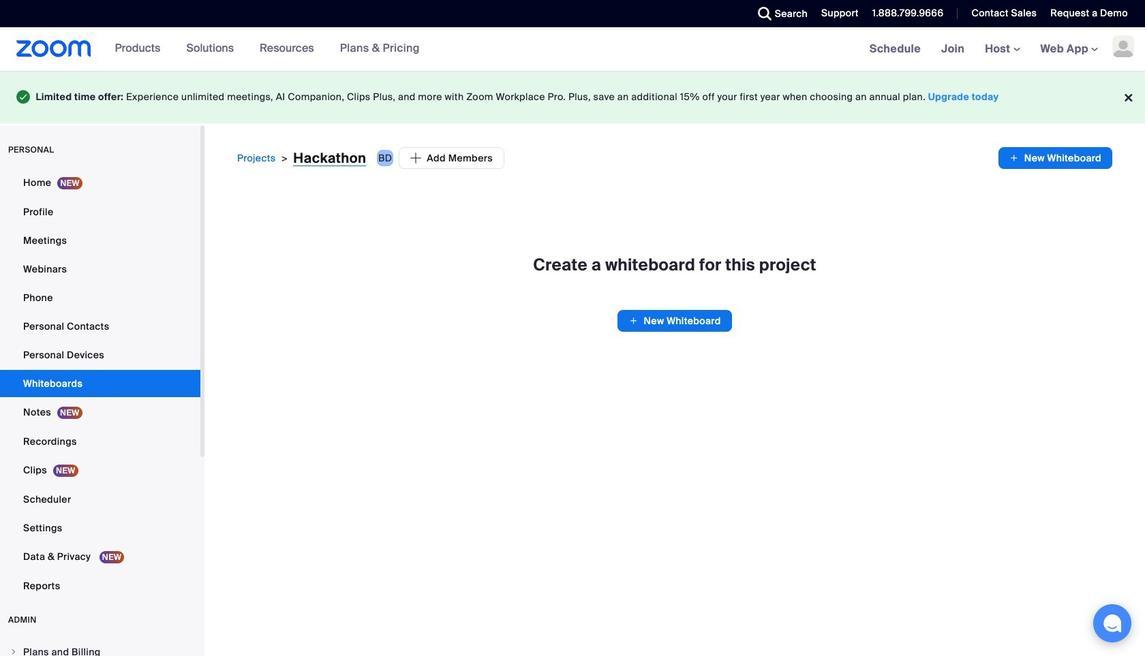 Task type: vqa. For each thing, say whether or not it's contained in the screenshot.
product information Navigation
yes



Task type: locate. For each thing, give the bounding box(es) containing it.
footer
[[0, 71, 1146, 123]]

menu item
[[0, 639, 201, 657]]

application
[[377, 147, 505, 169], [999, 147, 1113, 169], [618, 310, 732, 332]]

zoom logo image
[[16, 40, 91, 57]]

add image
[[1010, 151, 1020, 165]]

banner
[[0, 27, 1146, 72]]

0 horizontal spatial application
[[377, 147, 505, 169]]

add image
[[629, 314, 639, 328]]

2 horizontal spatial application
[[999, 147, 1113, 169]]

open chat image
[[1104, 615, 1123, 634]]

product information navigation
[[91, 27, 430, 71]]

type image
[[16, 87, 30, 107]]

profile picture image
[[1113, 35, 1135, 57]]

meetings navigation
[[860, 27, 1146, 72]]



Task type: describe. For each thing, give the bounding box(es) containing it.
personal menu menu
[[0, 169, 201, 601]]

1 horizontal spatial application
[[618, 310, 732, 332]]

right image
[[10, 648, 18, 657]]



